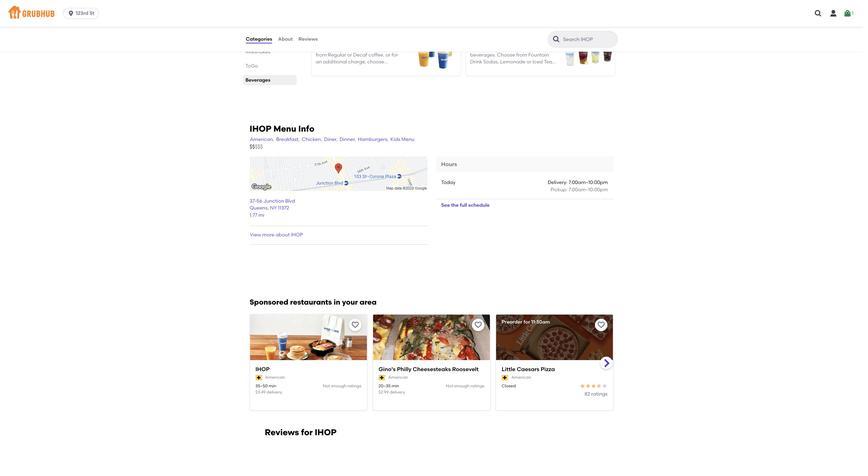 Task type: describe. For each thing, give the bounding box(es) containing it.
restaurants
[[290, 298, 332, 306]]

chicken, button
[[302, 136, 323, 143]]

ratings for gino's philly cheesesteaks roosevelt
[[471, 384, 485, 389]]

,
[[268, 205, 269, 211]]

diner,
[[324, 136, 338, 142]]

american, breakfast, chicken, diner, dinner, hamburgers, kids menu
[[250, 136, 415, 142]]

area
[[360, 298, 377, 306]]

choose
[[497, 52, 515, 58]]

roosevelt
[[452, 366, 479, 372]]

menu for kids
[[256, 13, 269, 19]]

1 save this restaurant button from the left
[[349, 319, 361, 331]]

forget
[[259, 35, 274, 41]]

1.77
[[250, 212, 257, 218]]

save this restaurant image for gino's philly cheesesteaks roosevelt
[[474, 321, 482, 329]]

main navigation navigation
[[0, 0, 863, 27]]

123rd st
[[76, 10, 94, 16]]

'n
[[514, 66, 519, 72]]

american for little caesars pizza
[[512, 375, 531, 380]]

little
[[502, 366, 516, 372]]

1 button
[[844, 7, 854, 20]]

categories button
[[246, 27, 273, 52]]

gino's philly cheesesteaks roosevelt link
[[379, 365, 485, 373]]

save this restaurant image for ihop
[[351, 321, 359, 329]]

save this restaurant button for little
[[595, 319, 608, 331]]

american,
[[250, 136, 274, 142]]

not for ihop
[[323, 384, 330, 389]]

breakfast beverage bundle
[[316, 35, 380, 41]]

kids menu (12 & under)
[[246, 13, 282, 26]]

little caesars pizza logo image
[[496, 314, 613, 372]]

info
[[298, 124, 315, 134]]

tea.
[[544, 59, 554, 65]]

$2.99
[[379, 390, 389, 395]]

beverage
[[340, 35, 362, 41]]

diner, button
[[324, 136, 338, 143]]

not enough ratings for ihop
[[323, 384, 361, 389]]

breakfast beverage bundle button
[[312, 31, 461, 76]]

refreshing
[[498, 45, 521, 51]]

closed
[[502, 384, 516, 389]]

today
[[441, 180, 456, 186]]

min for ihop
[[269, 384, 276, 389]]

see the full schedule
[[441, 202, 490, 208]]

ratings for ihop
[[347, 384, 361, 389]]

preorder for 11:30am
[[502, 319, 550, 325]]

not for gino's philly cheesesteaks roosevelt
[[446, 384, 453, 389]]

reviews for reviews
[[299, 36, 318, 42]]

under)
[[246, 21, 262, 26]]

about button
[[278, 27, 293, 52]]

from
[[516, 52, 527, 58]]

7:00am–10:00pm for delivery: 7:00am–10:00pm
[[569, 180, 608, 186]]

reviews button
[[298, 27, 318, 52]]

subscription pass image for ihop
[[256, 375, 262, 380]]

american, button
[[250, 136, 275, 143]]

drink
[[470, 59, 482, 65]]

breakfast beverage bundle image
[[409, 31, 461, 76]]

blvd
[[285, 198, 295, 204]]

11372
[[278, 205, 289, 211]]

56
[[257, 198, 262, 204]]

choice of 4 refreshing 30oz. beverages.  choose from fountain drink sodas, lemonade or iced tea. available for ihop 'n go only. not available for dine-in. button
[[466, 31, 615, 79]]

togo
[[246, 63, 258, 69]]

go
[[520, 66, 528, 72]]

subscription pass image
[[502, 375, 509, 380]]

hours
[[441, 161, 457, 167]]

delivery:
[[548, 180, 568, 186]]

pickup:
[[551, 187, 568, 193]]

gino's
[[379, 366, 396, 372]]

delivery for gino's philly cheesesteaks roosevelt
[[390, 390, 405, 395]]

search icon image
[[552, 35, 560, 43]]

beverages
[[246, 77, 270, 83]]

1
[[852, 10, 854, 16]]

enough for ihop
[[331, 384, 346, 389]]

or
[[527, 59, 532, 65]]

splashers image
[[563, 0, 615, 25]]

in
[[334, 298, 340, 306]]

bundle
[[364, 35, 380, 41]]

philly
[[397, 366, 412, 372]]

37-56 junction blvd queens , ny 11372 1.77 mi
[[250, 198, 295, 218]]

dessert
[[276, 35, 293, 41]]

more
[[262, 232, 275, 238]]

hamburgers, button
[[358, 136, 389, 143]]

don't
[[246, 35, 258, 41]]

hamburgers,
[[358, 136, 389, 142]]

dinner,
[[340, 136, 356, 142]]

of
[[488, 45, 493, 51]]

save this restaurant button for gino's
[[472, 319, 485, 331]]

sponsored
[[250, 298, 288, 306]]

choice of 4 refreshing 30oz. beverages.  choose from fountain drink sodas, lemonade or iced tea. available for ihop 'n go only. not available for dine-in.
[[470, 45, 554, 79]]



Task type: locate. For each thing, give the bounding box(es) containing it.
35–50
[[256, 384, 268, 389]]

ihop menu info
[[250, 124, 315, 134]]

2 save this restaurant image from the left
[[474, 321, 482, 329]]

2 vertical spatial menu
[[402, 136, 415, 142]]

american down caesars
[[512, 375, 531, 380]]

1 vertical spatial menu
[[274, 124, 296, 134]]

min right 20–35
[[392, 384, 399, 389]]

american for gino's philly cheesesteaks roosevelt
[[388, 375, 408, 380]]

37-
[[250, 198, 257, 204]]

1 vertical spatial 7:00am–10:00pm
[[569, 187, 608, 193]]

1 horizontal spatial enough
[[454, 384, 470, 389]]

min inside "35–50 min $3.49 delivery"
[[269, 384, 276, 389]]

123rd st button
[[63, 8, 102, 19]]

mi
[[259, 212, 264, 218]]

1 svg image from the left
[[829, 9, 838, 18]]

enough for gino's philly cheesesteaks roosevelt
[[454, 384, 470, 389]]

sponsored restaurants in your area
[[250, 298, 377, 306]]

1 enough from the left
[[331, 384, 346, 389]]

2 save this restaurant button from the left
[[472, 319, 485, 331]]

$$$$$
[[250, 144, 263, 150]]

available
[[470, 66, 492, 72]]

save this restaurant button
[[349, 319, 361, 331], [472, 319, 485, 331], [595, 319, 608, 331]]

american down the philly
[[388, 375, 408, 380]]

min for gino's philly cheesesteaks roosevelt
[[392, 384, 399, 389]]

queens
[[250, 205, 268, 211]]

0 horizontal spatial not
[[323, 384, 330, 389]]

menu for ihop
[[274, 124, 296, 134]]

svg image inside 1 button
[[844, 9, 852, 18]]

ihop
[[500, 66, 512, 72], [250, 124, 272, 134], [291, 232, 303, 238], [256, 366, 270, 372], [315, 427, 337, 437]]

0 vertical spatial kids
[[246, 13, 255, 19]]

svg image inside 123rd st button
[[68, 10, 74, 17]]

0 horizontal spatial not enough ratings
[[323, 384, 361, 389]]

2 7:00am–10:00pm from the top
[[569, 187, 608, 193]]

subscription pass image
[[256, 375, 262, 380], [379, 375, 386, 380]]

delivery
[[267, 390, 282, 395], [390, 390, 405, 395]]

&
[[278, 13, 282, 19]]

beverages.
[[470, 52, 496, 58]]

kids up under)
[[246, 13, 255, 19]]

st
[[90, 10, 94, 16]]

$$
[[250, 144, 255, 150]]

min inside 20–35 min $2.99 delivery
[[392, 384, 399, 389]]

1 horizontal spatial delivery
[[390, 390, 405, 395]]

save this restaurant image
[[351, 321, 359, 329], [474, 321, 482, 329]]

chicken,
[[302, 136, 322, 142]]

not down tea.
[[541, 66, 549, 72]]

2 horizontal spatial save this restaurant button
[[595, 319, 608, 331]]

0 horizontal spatial menu
[[256, 13, 269, 19]]

0 horizontal spatial enough
[[331, 384, 346, 389]]

not down ihop link
[[323, 384, 330, 389]]

0 vertical spatial menu
[[256, 13, 269, 19]]

82 ratings
[[585, 391, 608, 397]]

little caesars pizza link
[[502, 365, 608, 373]]

2 min from the left
[[392, 384, 399, 389]]

gino's philly cheesesteaks roosevelt logo image
[[373, 314, 490, 372]]

fountain drinks image
[[409, 0, 461, 25]]

0 horizontal spatial min
[[269, 384, 276, 389]]

1 horizontal spatial ratings
[[471, 384, 485, 389]]

milkshakes
[[246, 49, 271, 55]]

2 delivery from the left
[[390, 390, 405, 395]]

iced
[[533, 59, 543, 65]]

subscription pass image for gino's philly cheesesteaks roosevelt
[[379, 375, 386, 380]]

1 horizontal spatial save this restaurant image
[[474, 321, 482, 329]]

delivery right '$3.49'
[[267, 390, 282, 395]]

gino's philly cheesesteaks roosevelt
[[379, 366, 479, 372]]

not inside choice of 4 refreshing 30oz. beverages.  choose from fountain drink sodas, lemonade or iced tea. available for ihop 'n go only. not available for dine-in.
[[541, 66, 549, 72]]

view
[[250, 232, 261, 238]]

1 delivery from the left
[[267, 390, 282, 395]]

american for ihop
[[265, 375, 285, 380]]

0 horizontal spatial subscription pass image
[[256, 375, 262, 380]]

0 vertical spatial 7:00am–10:00pm
[[569, 180, 608, 186]]

breakfast, button
[[276, 136, 300, 143]]

4
[[494, 45, 497, 51]]

1 horizontal spatial american
[[388, 375, 408, 380]]

subscription pass image up 20–35
[[379, 375, 386, 380]]

not enough ratings for gino's philly cheesesteaks roosevelt
[[446, 384, 485, 389]]

about
[[276, 232, 290, 238]]

pizza
[[541, 366, 555, 372]]

ihop inside choice of 4 refreshing 30oz. beverages.  choose from fountain drink sodas, lemonade or iced tea. available for ihop 'n go only. not available for dine-in.
[[500, 66, 512, 72]]

2 horizontal spatial menu
[[402, 136, 415, 142]]

1 horizontal spatial kids
[[391, 136, 400, 142]]

menu
[[256, 13, 269, 19], [274, 124, 296, 134], [402, 136, 415, 142]]

1 horizontal spatial save this restaurant button
[[472, 319, 485, 331]]

the
[[451, 202, 459, 208]]

0 horizontal spatial delivery
[[267, 390, 282, 395]]

kids inside kids menu (12 & under)
[[246, 13, 255, 19]]

preorder
[[502, 319, 522, 325]]

only.
[[529, 66, 540, 72]]

7:00am–10:00pm for pickup: 7:00am–10:00pm
[[569, 187, 608, 193]]

reviews for ihop
[[265, 427, 337, 437]]

kids menu button
[[390, 136, 415, 143]]

11:30am
[[531, 319, 550, 325]]

0 horizontal spatial svg image
[[829, 9, 838, 18]]

lunch/dinner beverage bundle image
[[563, 31, 615, 76]]

save this restaurant image
[[597, 321, 606, 329]]

7:00am–10:00pm
[[569, 180, 608, 186], [569, 187, 608, 193]]

1 horizontal spatial menu
[[274, 124, 296, 134]]

2 svg image from the left
[[844, 9, 852, 18]]

enough
[[331, 384, 346, 389], [454, 384, 470, 389]]

available
[[470, 73, 492, 79]]

dinner, button
[[339, 136, 356, 143]]

1 horizontal spatial subscription pass image
[[379, 375, 386, 380]]

pickup: 7:00am–10:00pm
[[551, 187, 608, 193]]

1 horizontal spatial not enough ratings
[[446, 384, 485, 389]]

35–50 min $3.49 delivery
[[256, 384, 282, 395]]

not down roosevelt
[[446, 384, 453, 389]]

2 not enough ratings from the left
[[446, 384, 485, 389]]

min
[[269, 384, 276, 389], [392, 384, 399, 389]]

svg image
[[814, 9, 823, 18], [68, 10, 74, 17]]

(12
[[271, 13, 277, 19]]

caesars
[[517, 366, 540, 372]]

junction
[[263, 198, 284, 204]]

delivery right the $2.99
[[390, 390, 405, 395]]

lemonade
[[500, 59, 526, 65]]

1 horizontal spatial min
[[392, 384, 399, 389]]

ratings down roosevelt
[[471, 384, 485, 389]]

in.
[[513, 73, 518, 79]]

0 horizontal spatial save this restaurant button
[[349, 319, 361, 331]]

1 vertical spatial reviews
[[265, 427, 299, 437]]

ihop link
[[256, 365, 361, 373]]

0 horizontal spatial ratings
[[347, 384, 361, 389]]

fountain
[[528, 52, 549, 58]]

kids right hamburgers,
[[391, 136, 400, 142]]

min right 35–50
[[269, 384, 276, 389]]

1 7:00am–10:00pm from the top
[[569, 180, 608, 186]]

1 horizontal spatial svg image
[[844, 9, 852, 18]]

0 horizontal spatial svg image
[[68, 10, 74, 17]]

1 not enough ratings from the left
[[323, 384, 361, 389]]

american
[[265, 375, 285, 380], [388, 375, 408, 380], [512, 375, 531, 380]]

breakfast,
[[276, 136, 300, 142]]

dine-
[[500, 73, 513, 79]]

ratings right 82
[[591, 391, 608, 397]]

save this restaurant image left preorder at the right of page
[[474, 321, 482, 329]]

82
[[585, 391, 590, 397]]

don't forget dessert
[[246, 35, 293, 41]]

save this restaurant image down your
[[351, 321, 359, 329]]

1 american from the left
[[265, 375, 285, 380]]

Search IHOP search field
[[563, 36, 615, 43]]

svg image
[[829, 9, 838, 18], [844, 9, 852, 18]]

1 save this restaurant image from the left
[[351, 321, 359, 329]]

categories
[[246, 36, 272, 42]]

not
[[541, 66, 549, 72], [323, 384, 330, 389], [446, 384, 453, 389]]

reviews inside button
[[299, 36, 318, 42]]

ratings left 20–35
[[347, 384, 361, 389]]

star icon image
[[580, 383, 586, 389], [586, 383, 591, 389], [591, 383, 597, 389], [597, 383, 602, 389], [597, 383, 602, 389], [602, 383, 608, 389]]

subscription pass image up 35–50
[[256, 375, 262, 380]]

2 american from the left
[[388, 375, 408, 380]]

2 horizontal spatial ratings
[[591, 391, 608, 397]]

1 min from the left
[[269, 384, 276, 389]]

0 vertical spatial reviews
[[299, 36, 318, 42]]

1 vertical spatial kids
[[391, 136, 400, 142]]

20–35
[[379, 384, 391, 389]]

reviews for reviews for ihop
[[265, 427, 299, 437]]

delivery inside "35–50 min $3.49 delivery"
[[267, 390, 282, 395]]

2 horizontal spatial not
[[541, 66, 549, 72]]

delivery inside 20–35 min $2.99 delivery
[[390, 390, 405, 395]]

breakfast
[[316, 35, 339, 41]]

0 horizontal spatial save this restaurant image
[[351, 321, 359, 329]]

delivery: 7:00am–10:00pm
[[548, 180, 608, 186]]

full
[[460, 202, 467, 208]]

7:00am–10:00pm down "delivery: 7:00am–10:00pm"
[[569, 187, 608, 193]]

view more about ihop
[[250, 232, 303, 238]]

sodas,
[[483, 59, 499, 65]]

$3.49
[[256, 390, 266, 395]]

2 horizontal spatial american
[[512, 375, 531, 380]]

choice
[[470, 45, 487, 51]]

3 save this restaurant button from the left
[[595, 319, 608, 331]]

delivery for ihop
[[267, 390, 282, 395]]

2 enough from the left
[[454, 384, 470, 389]]

ihop logo image
[[250, 314, 367, 372]]

svg image left 123rd
[[68, 10, 74, 17]]

0 horizontal spatial kids
[[246, 13, 255, 19]]

american up "35–50 min $3.49 delivery"
[[265, 375, 285, 380]]

svg image left 1 button
[[814, 9, 823, 18]]

7:00am–10:00pm up pickup: 7:00am–10:00pm
[[569, 180, 608, 186]]

2 subscription pass image from the left
[[379, 375, 386, 380]]

menu inside kids menu (12 & under)
[[256, 13, 269, 19]]

schedule
[[468, 202, 490, 208]]

3 american from the left
[[512, 375, 531, 380]]

1 horizontal spatial svg image
[[814, 9, 823, 18]]

1 subscription pass image from the left
[[256, 375, 262, 380]]

0 horizontal spatial american
[[265, 375, 285, 380]]

20–35 min $2.99 delivery
[[379, 384, 405, 395]]

see
[[441, 202, 450, 208]]

123rd
[[76, 10, 88, 16]]

ihop inside ihop link
[[256, 366, 270, 372]]

1 horizontal spatial not
[[446, 384, 453, 389]]



Task type: vqa. For each thing, say whether or not it's contained in the screenshot.
Enter An Address Search Field
no



